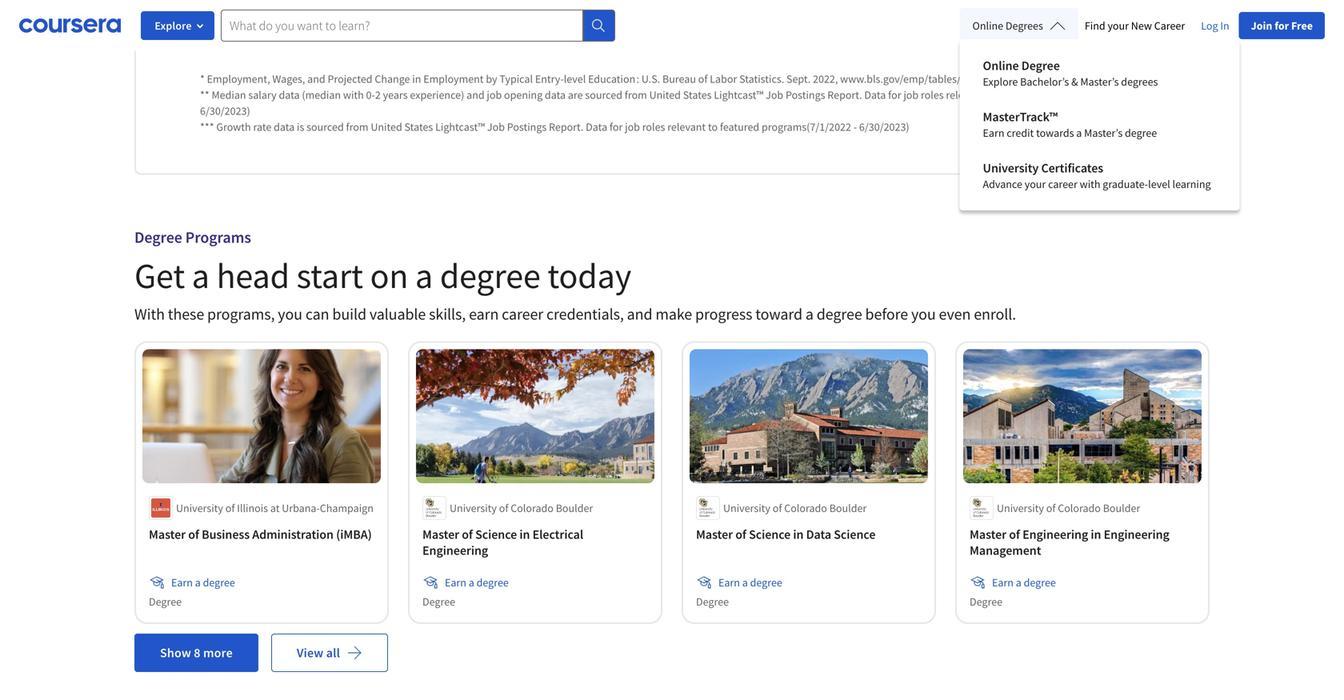 Task type: locate. For each thing, give the bounding box(es) containing it.
join for free link
[[1239, 12, 1325, 39]]

degree down management
[[1024, 576, 1056, 590]]

engineering
[[1023, 527, 1089, 543], [1104, 527, 1170, 543], [423, 543, 488, 559]]

job down 'www.bls.gov/emp/tables/education-'
[[904, 88, 919, 102]]

2 master from the left
[[423, 527, 459, 543]]

roles down 'www.bls.gov/emp/tables/education-'
[[921, 88, 944, 102]]

earn up show
[[171, 576, 193, 590]]

master's for mastertrack™
[[1085, 126, 1123, 140]]

job
[[766, 88, 784, 102], [487, 120, 505, 134]]

job
[[487, 88, 502, 102], [904, 88, 919, 102], [625, 120, 640, 134]]

1 vertical spatial and
[[467, 88, 485, 102]]

2 boulder from the left
[[830, 501, 867, 515]]

master's inside mastertrack™ earn credit towards a master's degree
[[1085, 126, 1123, 140]]

statistics.
[[740, 72, 784, 86]]

with inside * employment, wages, and projected change in employment by typical entry-level education : u.s. bureau of labor statistics. sept. 2022, www.bls.gov/emp/tables/education-summary.htm ** median salary data (median with 0-2 years experience) and job opening data are sourced from united states lightcast™ job postings report. data for job roles relevant to featured programs (7/1/2022 - 6/30/2023) *** growth rate data is sourced from united states lightcast™ job postings report. data for job roles relevant to featured programs(7/1/2022 - 6/30/2023)
[[343, 88, 364, 102]]

degree inside online degree explore bachelor's & master's degrees
[[1022, 58, 1060, 74]]

master of engineering in engineering management link
[[970, 527, 1196, 559]]

master inside master of science in electrical engineering
[[423, 527, 459, 543]]

with down projected
[[343, 88, 364, 102]]

0 horizontal spatial university of colorado boulder
[[450, 501, 593, 515]]

by
[[486, 72, 497, 86]]

0 vertical spatial states
[[683, 88, 712, 102]]

university of colorado boulder
[[450, 501, 593, 515], [723, 501, 867, 515], [997, 501, 1141, 515]]

level up the are
[[564, 72, 586, 86]]

online inside online degrees dropdown button
[[973, 18, 1004, 33]]

view
[[297, 645, 324, 661]]

degree up earn
[[440, 253, 541, 298]]

in inside * employment, wages, and projected change in employment by typical entry-level education : u.s. bureau of labor statistics. sept. 2022, www.bls.gov/emp/tables/education-summary.htm ** median salary data (median with 0-2 years experience) and job opening data are sourced from united states lightcast™ job postings report. data for job roles relevant to featured programs (7/1/2022 - 6/30/2023) *** growth rate data is sourced from united states lightcast™ job postings report. data for job roles relevant to featured programs(7/1/2022 - 6/30/2023)
[[412, 72, 421, 86]]

1 vertical spatial postings
[[507, 120, 547, 134]]

1 horizontal spatial and
[[467, 88, 485, 102]]

2 vertical spatial and
[[627, 304, 653, 324]]

6/30/2023) down median
[[200, 104, 250, 118]]

1 horizontal spatial colorado
[[784, 501, 827, 515]]

earn for master of business administration (imba)
[[171, 576, 193, 590]]

*
[[200, 72, 205, 86]]

0 horizontal spatial engineering
[[423, 543, 488, 559]]

earn a degree for master of business administration (imba)
[[171, 576, 235, 590]]

earn a degree for master of science in data science
[[719, 576, 783, 590]]

earn for master of science in electrical engineering
[[445, 576, 467, 590]]

0 horizontal spatial boulder
[[556, 501, 593, 515]]

lightcast™ down experience)
[[435, 120, 485, 134]]

3 colorado from the left
[[1058, 501, 1101, 515]]

start
[[297, 253, 363, 298]]

free
[[1292, 18, 1313, 33]]

opening
[[504, 88, 543, 102]]

1 vertical spatial lightcast™
[[435, 120, 485, 134]]

1 master from the left
[[149, 527, 186, 543]]

you left even
[[912, 304, 936, 324]]

career
[[1048, 177, 1078, 191], [502, 304, 543, 324]]

a right toward
[[806, 304, 814, 324]]

0 vertical spatial postings
[[786, 88, 826, 102]]

0 horizontal spatial postings
[[507, 120, 547, 134]]

***
[[200, 120, 214, 134]]

1 earn a degree from the left
[[171, 576, 235, 590]]

in
[[412, 72, 421, 86], [520, 527, 530, 543], [793, 527, 804, 543], [1091, 527, 1102, 543]]

1 vertical spatial 6/30/2023)
[[859, 120, 910, 134]]

job down "by"
[[487, 88, 502, 102]]

1 horizontal spatial lightcast™
[[714, 88, 764, 102]]

2 colorado from the left
[[784, 501, 827, 515]]

and up (median
[[307, 72, 325, 86]]

bureau
[[663, 72, 696, 86]]

with down "certificates"
[[1080, 177, 1101, 191]]

earn down master of science in data science
[[719, 576, 740, 590]]

data inside collection element
[[806, 527, 832, 543]]

1 vertical spatial data
[[586, 120, 608, 134]]

for down 'www.bls.gov/emp/tables/education-'
[[888, 88, 902, 102]]

2 vertical spatial data
[[806, 527, 832, 543]]

boulder for engineering
[[1103, 501, 1141, 515]]

university up master of science in electrical engineering
[[450, 501, 497, 515]]

level
[[564, 72, 586, 86], [1149, 177, 1171, 191]]

university up master of science in data science
[[723, 501, 771, 515]]

1 horizontal spatial level
[[1149, 177, 1171, 191]]

a right towards
[[1077, 126, 1082, 140]]

earn a degree
[[171, 576, 235, 590], [445, 576, 509, 590], [719, 576, 783, 590], [992, 576, 1056, 590]]

projected
[[328, 72, 373, 86]]

can
[[306, 304, 329, 324]]

1 horizontal spatial job
[[766, 88, 784, 102]]

for right join
[[1275, 18, 1289, 33]]

featured
[[999, 88, 1038, 102], [720, 120, 760, 134]]

champaign
[[320, 501, 374, 515]]

0 horizontal spatial sourced
[[307, 120, 344, 134]]

a down master of science in electrical engineering
[[469, 576, 474, 590]]

1 horizontal spatial boulder
[[830, 501, 867, 515]]

engineering inside master of science in electrical engineering
[[423, 543, 488, 559]]

earn
[[983, 126, 1005, 140], [171, 576, 193, 590], [445, 576, 467, 590], [719, 576, 740, 590], [992, 576, 1014, 590]]

1 vertical spatial -
[[854, 120, 857, 134]]

1 horizontal spatial data
[[806, 527, 832, 543]]

1 vertical spatial united
[[371, 120, 402, 134]]

2 vertical spatial for
[[610, 120, 623, 134]]

united down 2
[[371, 120, 402, 134]]

online down online degrees
[[983, 58, 1019, 74]]

from down 0-
[[346, 120, 369, 134]]

0 vertical spatial level
[[564, 72, 586, 86]]

0 horizontal spatial with
[[343, 88, 364, 102]]

colorado up master of science in electrical engineering link
[[511, 501, 554, 515]]

online inside online degree explore bachelor's & master's degrees
[[983, 58, 1019, 74]]

1 horizontal spatial 6/30/2023)
[[859, 120, 910, 134]]

degree left before
[[817, 304, 862, 324]]

boulder for data
[[830, 501, 867, 515]]

career inside degree programs get a head start on a degree today with these programs, you can build valuable skills, earn career credentials, and make progress toward a degree before you even enroll.
[[502, 304, 543, 324]]

1 horizontal spatial science
[[749, 527, 791, 543]]

0 vertical spatial relevant
[[946, 88, 985, 102]]

programs(7/1/2022
[[762, 120, 852, 134]]

2 horizontal spatial science
[[834, 527, 876, 543]]

colorado up master of engineering in engineering management link
[[1058, 501, 1101, 515]]

1 science from the left
[[475, 527, 517, 543]]

2 you from the left
[[912, 304, 936, 324]]

job down statistics.
[[766, 88, 784, 102]]

1 horizontal spatial for
[[888, 88, 902, 102]]

0 horizontal spatial united
[[371, 120, 402, 134]]

get
[[134, 253, 185, 298]]

university of colorado boulder up master of science in electrical engineering link
[[450, 501, 593, 515]]

explore
[[155, 18, 192, 33], [983, 74, 1018, 89]]

with inside university certificates advance your career with graduate-level learning
[[1080, 177, 1101, 191]]

online for degrees
[[973, 18, 1004, 33]]

your right 'find'
[[1108, 18, 1129, 33]]

united down bureau
[[649, 88, 681, 102]]

and left make
[[627, 304, 653, 324]]

2 earn a degree from the left
[[445, 576, 509, 590]]

2 horizontal spatial data
[[865, 88, 886, 102]]

0 horizontal spatial explore
[[155, 18, 192, 33]]

boulder for electrical
[[556, 501, 593, 515]]

1 vertical spatial online
[[983, 58, 1019, 74]]

electrical
[[533, 527, 584, 543]]

a down master of science in data science
[[742, 576, 748, 590]]

0 vertical spatial career
[[1048, 177, 1078, 191]]

job down education :
[[625, 120, 640, 134]]

**
[[200, 88, 209, 102]]

in inside master of engineering in engineering management
[[1091, 527, 1102, 543]]

1 horizontal spatial career
[[1048, 177, 1078, 191]]

explore inside explore popup button
[[155, 18, 192, 33]]

4 earn a degree from the left
[[992, 576, 1056, 590]]

in for master of science in data science
[[793, 527, 804, 543]]

you left can
[[278, 304, 302, 324]]

0 horizontal spatial colorado
[[511, 501, 554, 515]]

1 vertical spatial from
[[346, 120, 369, 134]]

employment
[[424, 72, 484, 86]]

0 horizontal spatial you
[[278, 304, 302, 324]]

2
[[375, 88, 381, 102]]

for
[[1275, 18, 1289, 33], [888, 88, 902, 102], [610, 120, 623, 134]]

master's right &
[[1081, 74, 1119, 89]]

3 university of colorado boulder from the left
[[997, 501, 1141, 515]]

2 horizontal spatial university of colorado boulder
[[997, 501, 1141, 515]]

1 colorado from the left
[[511, 501, 554, 515]]

roles
[[921, 88, 944, 102], [642, 120, 665, 134]]

earn
[[469, 304, 499, 324]]

featured down labor
[[720, 120, 760, 134]]

master's down "(7/1/2022"
[[1085, 126, 1123, 140]]

1 horizontal spatial postings
[[786, 88, 826, 102]]

relevant down 'www.bls.gov/emp/tables/education-'
[[946, 88, 985, 102]]

online for degree
[[983, 58, 1019, 74]]

colorado for engineering
[[1058, 501, 1101, 515]]

earn a degree down management
[[992, 576, 1056, 590]]

management
[[970, 543, 1042, 559]]

and down employment
[[467, 88, 485, 102]]

0 vertical spatial for
[[1275, 18, 1289, 33]]

0 horizontal spatial 6/30/2023)
[[200, 104, 250, 118]]

1 horizontal spatial to
[[987, 88, 997, 102]]

3 master from the left
[[696, 527, 733, 543]]

master for master of science in data science
[[696, 527, 733, 543]]

0 horizontal spatial data
[[586, 120, 608, 134]]

to up mastertrack™
[[987, 88, 997, 102]]

and
[[307, 72, 325, 86], [467, 88, 485, 102], [627, 304, 653, 324]]

a right the get
[[192, 253, 210, 298]]

report.
[[828, 88, 862, 102], [549, 120, 584, 134]]

states down experience)
[[405, 120, 433, 134]]

level left learning
[[1149, 177, 1171, 191]]

0 vertical spatial master's
[[1081, 74, 1119, 89]]

0 vertical spatial online
[[973, 18, 1004, 33]]

sourced
[[585, 88, 623, 102], [307, 120, 344, 134]]

1 vertical spatial states
[[405, 120, 433, 134]]

relevant down bureau
[[668, 120, 706, 134]]

data down wages,
[[279, 88, 300, 102]]

What do you want to learn? text field
[[221, 10, 583, 42]]

None search field
[[221, 10, 615, 42]]

1 vertical spatial for
[[888, 88, 902, 102]]

in inside master of science in electrical engineering
[[520, 527, 530, 543]]

log
[[1201, 18, 1218, 33]]

university of colorado boulder up master of engineering in engineering management at bottom
[[997, 501, 1141, 515]]

wages,
[[272, 72, 305, 86]]

earn for master of science in data science
[[719, 576, 740, 590]]

report. down 2022,
[[828, 88, 862, 102]]

colorado
[[511, 501, 554, 515], [784, 501, 827, 515], [1058, 501, 1101, 515]]

master
[[149, 527, 186, 543], [423, 527, 459, 543], [696, 527, 733, 543], [970, 527, 1007, 543]]

earn left credit
[[983, 126, 1005, 140]]

relevant
[[946, 88, 985, 102], [668, 120, 706, 134]]

university up management
[[997, 501, 1044, 515]]

master for master of science in electrical engineering
[[423, 527, 459, 543]]

postings down sept.
[[786, 88, 826, 102]]

0 vertical spatial featured
[[999, 88, 1038, 102]]

1 vertical spatial sourced
[[307, 120, 344, 134]]

online left "degrees"
[[973, 18, 1004, 33]]

1 vertical spatial master's
[[1085, 126, 1123, 140]]

1 horizontal spatial university of colorado boulder
[[723, 501, 867, 515]]

university of colorado boulder for electrical
[[450, 501, 593, 515]]

career
[[1155, 18, 1185, 33]]

1 vertical spatial level
[[1149, 177, 1171, 191]]

1 horizontal spatial explore
[[983, 74, 1018, 89]]

programs,
[[207, 304, 275, 324]]

0 horizontal spatial job
[[487, 88, 502, 102]]

0 horizontal spatial job
[[487, 120, 505, 134]]

from down u.s.
[[625, 88, 647, 102]]

2 science from the left
[[749, 527, 791, 543]]

lightcast™ down labor
[[714, 88, 764, 102]]

earn down master of science in electrical engineering
[[445, 576, 467, 590]]

degree for master of engineering in engineering management
[[970, 595, 1003, 609]]

earn down management
[[992, 576, 1014, 590]]

boulder up the electrical
[[556, 501, 593, 515]]

show 8 more
[[160, 645, 233, 661]]

roles down u.s.
[[642, 120, 665, 134]]

0 horizontal spatial roles
[[642, 120, 665, 134]]

earn a degree down master of science in electrical engineering
[[445, 576, 509, 590]]

on
[[370, 253, 408, 298]]

illinois
[[237, 501, 268, 515]]

4 master from the left
[[970, 527, 1007, 543]]

-
[[1135, 88, 1138, 102], [854, 120, 857, 134]]

2 university of colorado boulder from the left
[[723, 501, 867, 515]]

- right "(7/1/2022"
[[1135, 88, 1138, 102]]

your right advance
[[1025, 177, 1046, 191]]

master's inside online degree explore bachelor's & master's degrees
[[1081, 74, 1119, 89]]

build
[[332, 304, 367, 324]]

of inside master of science in electrical engineering
[[462, 527, 473, 543]]

0 vertical spatial data
[[865, 88, 886, 102]]

2 horizontal spatial boulder
[[1103, 501, 1141, 515]]

degree inside degree programs get a head start on a degree today with these programs, you can build valuable skills, earn career credentials, and make progress toward a degree before you even enroll.
[[134, 227, 182, 247]]

enroll.
[[974, 304, 1016, 324]]

0 vertical spatial with
[[343, 88, 364, 102]]

- right programs(7/1/2022
[[854, 120, 857, 134]]

0 vertical spatial report.
[[828, 88, 862, 102]]

a down management
[[1016, 576, 1022, 590]]

0 vertical spatial lightcast™
[[714, 88, 764, 102]]

to down labor
[[708, 120, 718, 134]]

united
[[649, 88, 681, 102], [371, 120, 402, 134]]

lightcast™
[[714, 88, 764, 102], [435, 120, 485, 134]]

2 horizontal spatial engineering
[[1104, 527, 1170, 543]]

0 horizontal spatial career
[[502, 304, 543, 324]]

earn a degree down business
[[171, 576, 235, 590]]

colorado up master of science in data science link
[[784, 501, 827, 515]]

(imba)
[[336, 527, 372, 543]]

master of business administration (imba) link
[[149, 527, 375, 543]]

0 horizontal spatial -
[[854, 120, 857, 134]]

with
[[343, 88, 364, 102], [1080, 177, 1101, 191]]

career right earn
[[502, 304, 543, 324]]

1 horizontal spatial sourced
[[585, 88, 623, 102]]

2 horizontal spatial and
[[627, 304, 653, 324]]

degrees
[[1006, 18, 1043, 33]]

0 horizontal spatial for
[[610, 120, 623, 134]]

2022,
[[813, 72, 838, 86]]

colorado for electrical
[[511, 501, 554, 515]]

states down bureau
[[683, 88, 712, 102]]

university for master of science in electrical engineering
[[450, 501, 497, 515]]

earn a degree down master of science in data science
[[719, 576, 783, 590]]

job down opening
[[487, 120, 505, 134]]

states
[[683, 88, 712, 102], [405, 120, 433, 134]]

0 horizontal spatial to
[[708, 120, 718, 134]]

0 vertical spatial 6/30/2023)
[[200, 104, 250, 118]]

sourced down education :
[[585, 88, 623, 102]]

of
[[698, 72, 708, 86], [225, 501, 235, 515], [499, 501, 509, 515], [773, 501, 782, 515], [1047, 501, 1056, 515], [188, 527, 199, 543], [462, 527, 473, 543], [736, 527, 747, 543], [1009, 527, 1020, 543]]

0 vertical spatial united
[[649, 88, 681, 102]]

1 you from the left
[[278, 304, 302, 324]]

are
[[568, 88, 583, 102]]

0 horizontal spatial relevant
[[668, 120, 706, 134]]

credentials,
[[547, 304, 624, 324]]

6/30/2023) down 'www.bls.gov/emp/tables/education-'
[[859, 120, 910, 134]]

1 horizontal spatial your
[[1108, 18, 1129, 33]]

0 vertical spatial to
[[987, 88, 997, 102]]

learning
[[1173, 177, 1211, 191]]

0 vertical spatial job
[[766, 88, 784, 102]]

for down education :
[[610, 120, 623, 134]]

university of colorado boulder up master of science in data science
[[723, 501, 867, 515]]

0 vertical spatial and
[[307, 72, 325, 86]]

0 horizontal spatial featured
[[720, 120, 760, 134]]

data left the is
[[274, 120, 295, 134]]

3 earn a degree from the left
[[719, 576, 783, 590]]

0 vertical spatial -
[[1135, 88, 1138, 102]]

0 horizontal spatial report.
[[549, 120, 584, 134]]

0 horizontal spatial level
[[564, 72, 586, 86]]

boulder up master of engineering in engineering management link
[[1103, 501, 1141, 515]]

university up business
[[176, 501, 223, 515]]

career down "certificates"
[[1048, 177, 1078, 191]]

featured up mastertrack™
[[999, 88, 1038, 102]]

find
[[1085, 18, 1106, 33]]

science inside master of science in electrical engineering
[[475, 527, 517, 543]]

credit
[[1007, 126, 1034, 140]]

2 horizontal spatial for
[[1275, 18, 1289, 33]]

degree down "(7/1/2022"
[[1125, 126, 1157, 140]]

boulder up master of science in data science link
[[830, 501, 867, 515]]

online
[[973, 18, 1004, 33], [983, 58, 1019, 74]]

for inside 'link'
[[1275, 18, 1289, 33]]

1 horizontal spatial from
[[625, 88, 647, 102]]

master inside master of engineering in engineering management
[[970, 527, 1007, 543]]

3 boulder from the left
[[1103, 501, 1141, 515]]

your
[[1108, 18, 1129, 33], [1025, 177, 1046, 191]]

university up advance
[[983, 160, 1039, 176]]

your inside university certificates advance your career with graduate-level learning
[[1025, 177, 1046, 191]]

median
[[212, 88, 246, 102]]

degree for master of science in electrical engineering
[[423, 595, 455, 609]]

sourced right the is
[[307, 120, 344, 134]]

1 boulder from the left
[[556, 501, 593, 515]]

1 university of colorado boulder from the left
[[450, 501, 593, 515]]

1 horizontal spatial featured
[[999, 88, 1038, 102]]

report. down the are
[[549, 120, 584, 134]]

master's for online degree
[[1081, 74, 1119, 89]]

postings down opening
[[507, 120, 547, 134]]

master of science in data science link
[[696, 527, 922, 543]]

6/30/2023)
[[200, 104, 250, 118], [859, 120, 910, 134]]



Task type: vqa. For each thing, say whether or not it's contained in the screenshot.
leftmost job
yes



Task type: describe. For each thing, give the bounding box(es) containing it.
university of colorado boulder for engineering
[[997, 501, 1141, 515]]

level inside university certificates advance your career with graduate-level learning
[[1149, 177, 1171, 191]]

master of engineering in engineering management
[[970, 527, 1170, 559]]

master for master of engineering in engineering management
[[970, 527, 1007, 543]]

career inside university certificates advance your career with graduate-level learning
[[1048, 177, 1078, 191]]

level inside * employment, wages, and projected change in employment by typical entry-level education : u.s. bureau of labor statistics. sept. 2022, www.bls.gov/emp/tables/education-summary.htm ** median salary data (median with 0-2 years experience) and job opening data are sourced from united states lightcast™ job postings report. data for job roles relevant to featured programs (7/1/2022 - 6/30/2023) *** growth rate data is sourced from united states lightcast™ job postings report. data for job roles relevant to featured programs(7/1/2022 - 6/30/2023)
[[564, 72, 586, 86]]

1 vertical spatial roles
[[642, 120, 665, 134]]

1 horizontal spatial states
[[683, 88, 712, 102]]

before
[[866, 304, 908, 324]]

business
[[202, 527, 250, 543]]

even
[[939, 304, 971, 324]]

view all
[[297, 645, 340, 661]]

2 horizontal spatial job
[[904, 88, 919, 102]]

online degree explore bachelor's & master's degrees
[[983, 58, 1158, 89]]

university of illinois at urbana-champaign
[[176, 501, 374, 515]]

sept.
[[787, 72, 811, 86]]

degree programs get a head start on a degree today with these programs, you can build valuable skills, earn career credentials, and make progress toward a degree before you even enroll.
[[134, 227, 1016, 324]]

show
[[160, 645, 191, 661]]

join for free
[[1251, 18, 1313, 33]]

find your new career
[[1085, 18, 1185, 33]]

earn for master of engineering in engineering management
[[992, 576, 1014, 590]]

8
[[194, 645, 201, 661]]

master of science in electrical engineering link
[[423, 527, 648, 559]]

find your new career link
[[1079, 11, 1192, 40]]

all
[[326, 645, 340, 661]]

these
[[168, 304, 204, 324]]

1 vertical spatial to
[[708, 120, 718, 134]]

rate
[[253, 120, 272, 134]]

earn a degree for master of engineering in engineering management
[[992, 576, 1056, 590]]

(7/1/2022
[[1088, 88, 1132, 102]]

0 horizontal spatial states
[[405, 120, 433, 134]]

1 vertical spatial report.
[[549, 120, 584, 134]]

degree down business
[[203, 576, 235, 590]]

www.bls.gov/emp/tables/education-
[[840, 72, 1011, 86]]

0-
[[366, 88, 375, 102]]

more
[[203, 645, 233, 661]]

1 horizontal spatial report.
[[828, 88, 862, 102]]

certificates
[[1042, 160, 1104, 176]]

&
[[1072, 74, 1079, 89]]

graduate-
[[1103, 177, 1149, 191]]

degree down master of science in electrical engineering
[[477, 576, 509, 590]]

0 vertical spatial from
[[625, 88, 647, 102]]

growth
[[216, 120, 251, 134]]

show 8 more button
[[134, 634, 258, 672]]

colorado for data
[[784, 501, 827, 515]]

data down entry-
[[545, 88, 566, 102]]

degree inside mastertrack™ earn credit towards a master's degree
[[1125, 126, 1157, 140]]

coursera image
[[19, 13, 121, 38]]

university for master of engineering in engineering management
[[997, 501, 1044, 515]]

join
[[1251, 18, 1273, 33]]

mastertrack™ earn credit towards a master's degree
[[983, 109, 1157, 140]]

advance
[[983, 177, 1023, 191]]

university inside university certificates advance your career with graduate-level learning
[[983, 160, 1039, 176]]

online degrees
[[973, 18, 1043, 33]]

head
[[217, 253, 290, 298]]

valuable
[[370, 304, 426, 324]]

years
[[383, 88, 408, 102]]

programs
[[1041, 88, 1086, 102]]

in for master of engineering in engineering management
[[1091, 527, 1102, 543]]

university of colorado boulder for data
[[723, 501, 867, 515]]

1 vertical spatial job
[[487, 120, 505, 134]]

1 horizontal spatial engineering
[[1023, 527, 1089, 543]]

mastertrack™
[[983, 109, 1058, 125]]

labor
[[710, 72, 737, 86]]

university for master of business administration (imba)
[[176, 501, 223, 515]]

with
[[134, 304, 165, 324]]

earn a degree for master of science in electrical engineering
[[445, 576, 509, 590]]

view all link
[[271, 634, 388, 672]]

online degrees menu
[[970, 48, 1230, 202]]

online degrees button
[[960, 8, 1079, 43]]

0 horizontal spatial from
[[346, 120, 369, 134]]

1 horizontal spatial relevant
[[946, 88, 985, 102]]

university for master of science in data science
[[723, 501, 771, 515]]

progress
[[695, 304, 753, 324]]

programs
[[185, 227, 251, 247]]

log in
[[1201, 18, 1230, 33]]

earn inside mastertrack™ earn credit towards a master's degree
[[983, 126, 1005, 140]]

degree for master of business administration (imba)
[[149, 595, 182, 609]]

explore inside online degree explore bachelor's & master's degrees
[[983, 74, 1018, 89]]

in for master of science in electrical engineering
[[520, 527, 530, 543]]

of inside master of engineering in engineering management
[[1009, 527, 1020, 543]]

0 horizontal spatial lightcast™
[[435, 120, 485, 134]]

in
[[1221, 18, 1230, 33]]

today
[[548, 253, 632, 298]]

and inside degree programs get a head start on a degree today with these programs, you can build valuable skills, earn career credentials, and make progress toward a degree before you even enroll.
[[627, 304, 653, 324]]

urbana-
[[282, 501, 320, 515]]

administration
[[252, 527, 334, 543]]

master for master of business administration (imba)
[[149, 527, 186, 543]]

3 science from the left
[[834, 527, 876, 543]]

bachelor's
[[1020, 74, 1069, 89]]

towards
[[1036, 126, 1074, 140]]

a inside mastertrack™ earn credit towards a master's degree
[[1077, 126, 1082, 140]]

1 vertical spatial relevant
[[668, 120, 706, 134]]

u.s.
[[642, 72, 660, 86]]

university certificates advance your career with graduate-level learning
[[983, 160, 1211, 191]]

0 vertical spatial roles
[[921, 88, 944, 102]]

master of business administration (imba)
[[149, 527, 372, 543]]

of inside * employment, wages, and projected change in employment by typical entry-level education : u.s. bureau of labor statistics. sept. 2022, www.bls.gov/emp/tables/education-summary.htm ** median salary data (median with 0-2 years experience) and job opening data are sourced from united states lightcast™ job postings report. data for job roles relevant to featured programs (7/1/2022 - 6/30/2023) *** growth rate data is sourced from united states lightcast™ job postings report. data for job roles relevant to featured programs(7/1/2022 - 6/30/2023)
[[698, 72, 708, 86]]

at
[[270, 501, 280, 515]]

collection element
[[125, 200, 1220, 684]]

0 vertical spatial your
[[1108, 18, 1129, 33]]

skills,
[[429, 304, 466, 324]]

0 horizontal spatial and
[[307, 72, 325, 86]]

science for electrical
[[475, 527, 517, 543]]

science for data
[[749, 527, 791, 543]]

is
[[297, 120, 304, 134]]

summary.htm
[[1011, 72, 1077, 86]]

employment,
[[207, 72, 270, 86]]

salary
[[248, 88, 277, 102]]

typical
[[500, 72, 533, 86]]

master of science in electrical engineering
[[423, 527, 584, 559]]

1 horizontal spatial job
[[625, 120, 640, 134]]

explore button
[[141, 11, 214, 40]]

a up 8
[[195, 576, 201, 590]]

* employment, wages, and projected change in employment by typical entry-level education : u.s. bureau of labor statistics. sept. 2022, www.bls.gov/emp/tables/education-summary.htm ** median salary data (median with 0-2 years experience) and job opening data are sourced from united states lightcast™ job postings report. data for job roles relevant to featured programs (7/1/2022 - 6/30/2023) *** growth rate data is sourced from united states lightcast™ job postings report. data for job roles relevant to featured programs(7/1/2022 - 6/30/2023)
[[200, 72, 1140, 134]]

degree for master of science in data science
[[696, 595, 729, 609]]

experience)
[[410, 88, 464, 102]]

degree down master of science in data science
[[750, 576, 783, 590]]

0 vertical spatial sourced
[[585, 88, 623, 102]]

1 horizontal spatial -
[[1135, 88, 1138, 102]]

(median
[[302, 88, 341, 102]]

education :
[[588, 72, 640, 86]]

a right the on
[[415, 253, 433, 298]]

toward
[[756, 304, 803, 324]]



